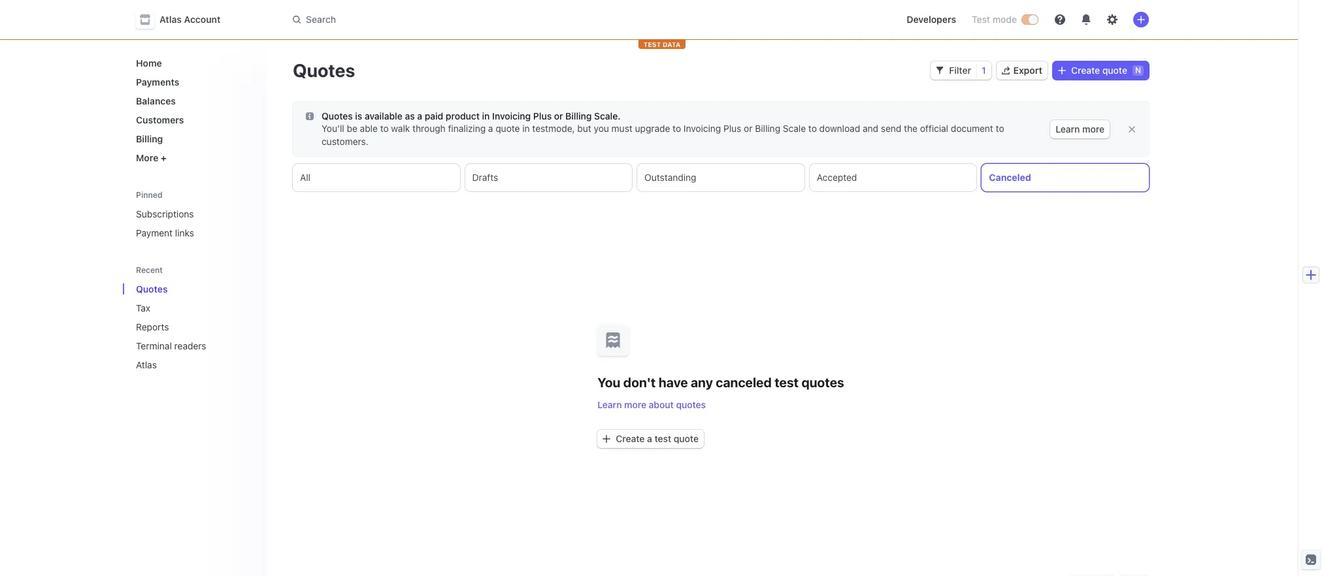 Task type: locate. For each thing, give the bounding box(es) containing it.
invoicing
[[492, 110, 531, 122], [684, 123, 721, 134]]

in left testmode,
[[523, 123, 530, 134]]

a
[[417, 110, 422, 122], [488, 123, 493, 134], [647, 433, 652, 444]]

to right scale
[[809, 123, 817, 134]]

invoicing right product
[[492, 110, 531, 122]]

quotes down recent
[[136, 284, 168, 295]]

customers link
[[131, 109, 256, 131]]

atlas account button
[[136, 10, 234, 29]]

more down don't
[[624, 399, 647, 410]]

quotes inside quotes is available as a paid product in invoicing plus or billing scale. you'll be able to walk through finalizing a quote in testmode, but you must upgrade to invoicing plus or billing scale to download and send the official document to customers.
[[322, 110, 353, 122]]

more
[[136, 152, 158, 163]]

atlas down terminal
[[136, 360, 157, 371]]

outstanding
[[645, 172, 697, 183]]

0 horizontal spatial atlas
[[136, 360, 157, 371]]

more +
[[136, 152, 167, 163]]

1 horizontal spatial or
[[744, 123, 753, 134]]

outstanding button
[[638, 164, 805, 192]]

1 vertical spatial quotes
[[322, 110, 353, 122]]

1 horizontal spatial atlas
[[160, 14, 182, 25]]

1 vertical spatial a
[[488, 123, 493, 134]]

walk
[[391, 123, 410, 134]]

pinned element
[[131, 203, 256, 244]]

0 horizontal spatial more
[[624, 399, 647, 410]]

finalizing
[[448, 123, 486, 134]]

tab list
[[293, 164, 1149, 192]]

paid
[[425, 110, 443, 122]]

billing up but
[[566, 110, 592, 122]]

or
[[554, 110, 563, 122], [744, 123, 753, 134]]

quotes
[[802, 375, 844, 390], [676, 399, 706, 410]]

payment
[[136, 228, 173, 239]]

0 vertical spatial atlas
[[160, 14, 182, 25]]

help image
[[1055, 14, 1066, 25]]

1 horizontal spatial test
[[775, 375, 799, 390]]

test right canceled
[[775, 375, 799, 390]]

0 vertical spatial learn
[[1056, 124, 1080, 135]]

0 horizontal spatial quote
[[496, 123, 520, 134]]

1
[[982, 65, 986, 76]]

0 vertical spatial more
[[1083, 124, 1105, 135]]

svg image left is
[[306, 112, 314, 120]]

test data
[[644, 41, 681, 48]]

0 horizontal spatial create
[[616, 433, 645, 444]]

quotes is available as a paid product in invoicing plus or billing scale. you'll be able to walk through finalizing a quote in testmode, but you must upgrade to invoicing plus or billing scale to download and send the official document to customers.
[[322, 110, 1005, 147]]

plus
[[533, 110, 552, 122], [724, 123, 742, 134]]

0 vertical spatial or
[[554, 110, 563, 122]]

0 vertical spatial a
[[417, 110, 422, 122]]

test down about
[[655, 433, 671, 444]]

learn
[[1056, 124, 1080, 135], [598, 399, 622, 410]]

all button
[[293, 164, 460, 192]]

more up "canceled" button
[[1083, 124, 1105, 135]]

reports link
[[131, 316, 238, 338]]

2 horizontal spatial a
[[647, 433, 652, 444]]

0 vertical spatial create
[[1071, 65, 1100, 76]]

in
[[482, 110, 490, 122], [523, 123, 530, 134]]

test
[[972, 14, 990, 25]]

a right as
[[417, 110, 422, 122]]

quote
[[1103, 65, 1128, 76], [496, 123, 520, 134], [674, 433, 699, 444]]

1 vertical spatial plus
[[724, 123, 742, 134]]

you
[[594, 123, 609, 134]]

1 horizontal spatial invoicing
[[684, 123, 721, 134]]

available
[[365, 110, 403, 122]]

billing
[[566, 110, 592, 122], [755, 123, 781, 134], [136, 133, 163, 144]]

1 horizontal spatial quotes
[[802, 375, 844, 390]]

be
[[347, 123, 358, 134]]

is
[[355, 110, 362, 122]]

more inside 'link'
[[1083, 124, 1105, 135]]

learn up "canceled" button
[[1056, 124, 1080, 135]]

billing left scale
[[755, 123, 781, 134]]

atlas
[[160, 14, 182, 25], [136, 360, 157, 371]]

plus up testmode,
[[533, 110, 552, 122]]

pinned navigation links element
[[131, 184, 259, 244]]

quotes up you'll
[[322, 110, 353, 122]]

to
[[380, 123, 389, 134], [673, 123, 681, 134], [809, 123, 817, 134], [996, 123, 1005, 134]]

learn more about quotes
[[598, 399, 706, 410]]

1 vertical spatial test
[[655, 433, 671, 444]]

billing up more +
[[136, 133, 163, 144]]

test
[[644, 41, 661, 48]]

quote left n at the right
[[1103, 65, 1128, 76]]

atlas for atlas account
[[160, 14, 182, 25]]

invoicing right the upgrade
[[684, 123, 721, 134]]

quote right finalizing
[[496, 123, 520, 134]]

2 vertical spatial quotes
[[136, 284, 168, 295]]

settings image
[[1107, 14, 1118, 25]]

svg image left create a test quote
[[603, 435, 611, 443]]

0 vertical spatial quotes
[[293, 59, 355, 81]]

0 horizontal spatial in
[[482, 110, 490, 122]]

reports
[[136, 322, 169, 333]]

1 vertical spatial quote
[[496, 123, 520, 134]]

2 vertical spatial a
[[647, 433, 652, 444]]

create for create a test quote
[[616, 433, 645, 444]]

svg image
[[936, 67, 944, 75], [1058, 67, 1066, 75], [306, 112, 314, 120], [603, 435, 611, 443]]

terminal readers link
[[131, 335, 238, 357]]

developers
[[907, 14, 956, 25]]

create for create quote
[[1071, 65, 1100, 76]]

0 horizontal spatial plus
[[533, 110, 552, 122]]

0 horizontal spatial quotes
[[676, 399, 706, 410]]

through
[[413, 123, 446, 134]]

recent navigation links element
[[123, 260, 267, 376]]

Search search field
[[285, 8, 654, 32]]

about
[[649, 399, 674, 410]]

create left n at the right
[[1071, 65, 1100, 76]]

1 vertical spatial atlas
[[136, 360, 157, 371]]

0 horizontal spatial a
[[417, 110, 422, 122]]

0 vertical spatial quote
[[1103, 65, 1128, 76]]

test
[[775, 375, 799, 390], [655, 433, 671, 444]]

0 horizontal spatial billing
[[136, 133, 163, 144]]

1 vertical spatial or
[[744, 123, 753, 134]]

Search text field
[[285, 8, 654, 32]]

1 horizontal spatial quote
[[674, 433, 699, 444]]

filter
[[949, 65, 971, 76]]

1 vertical spatial learn
[[598, 399, 622, 410]]

0 vertical spatial plus
[[533, 110, 552, 122]]

to down available
[[380, 123, 389, 134]]

1 vertical spatial invoicing
[[684, 123, 721, 134]]

readers
[[174, 341, 206, 352]]

data
[[663, 41, 681, 48]]

atlas left account
[[160, 14, 182, 25]]

more for learn more about quotes
[[624, 399, 647, 410]]

product
[[446, 110, 480, 122]]

1 horizontal spatial create
[[1071, 65, 1100, 76]]

recent element
[[123, 278, 267, 376]]

a right finalizing
[[488, 123, 493, 134]]

create a test quote link
[[598, 430, 704, 448]]

search
[[306, 14, 336, 25]]

1 horizontal spatial learn
[[1056, 124, 1080, 135]]

subscriptions
[[136, 209, 194, 220]]

1 vertical spatial in
[[523, 123, 530, 134]]

or left scale
[[744, 123, 753, 134]]

or up testmode,
[[554, 110, 563, 122]]

quotes
[[293, 59, 355, 81], [322, 110, 353, 122], [136, 284, 168, 295]]

you don't have any canceled test quotes
[[598, 375, 844, 390]]

svg image inside create a test quote link
[[603, 435, 611, 443]]

atlas inside button
[[160, 14, 182, 25]]

a down learn more about quotes
[[647, 433, 652, 444]]

to right document
[[996, 123, 1005, 134]]

2 horizontal spatial quote
[[1103, 65, 1128, 76]]

1 vertical spatial create
[[616, 433, 645, 444]]

atlas inside 'recent' element
[[136, 360, 157, 371]]

create
[[1071, 65, 1100, 76], [616, 433, 645, 444]]

1 horizontal spatial plus
[[724, 123, 742, 134]]

0 vertical spatial invoicing
[[492, 110, 531, 122]]

learn for learn more about quotes
[[598, 399, 622, 410]]

1 vertical spatial more
[[624, 399, 647, 410]]

2 horizontal spatial billing
[[755, 123, 781, 134]]

atlas link
[[131, 354, 238, 376]]

upgrade
[[635, 123, 670, 134]]

create down learn more about quotes
[[616, 433, 645, 444]]

mode
[[993, 14, 1017, 25]]

export button
[[997, 61, 1048, 80]]

create quote
[[1071, 65, 1128, 76]]

0 horizontal spatial learn
[[598, 399, 622, 410]]

learn inside 'link'
[[1056, 124, 1080, 135]]

in up finalizing
[[482, 110, 490, 122]]

quotes down 'search'
[[293, 59, 355, 81]]

create a test quote
[[616, 433, 699, 444]]

to right the upgrade
[[673, 123, 681, 134]]

0 horizontal spatial invoicing
[[492, 110, 531, 122]]

quote down about
[[674, 433, 699, 444]]

1 horizontal spatial billing
[[566, 110, 592, 122]]

learn down you
[[598, 399, 622, 410]]

1 horizontal spatial more
[[1083, 124, 1105, 135]]

plus up outstanding button
[[724, 123, 742, 134]]



Task type: vqa. For each thing, say whether or not it's contained in the screenshot.
summary grid
no



Task type: describe. For each thing, give the bounding box(es) containing it.
quote inside quotes is available as a paid product in invoicing plus or billing scale. you'll be able to walk through finalizing a quote in testmode, but you must upgrade to invoicing plus or billing scale to download and send the official document to customers.
[[496, 123, 520, 134]]

learn more
[[1056, 124, 1105, 135]]

developers link
[[902, 9, 962, 30]]

balances
[[136, 95, 176, 107]]

more for learn more
[[1083, 124, 1105, 135]]

balances link
[[131, 90, 256, 112]]

download
[[820, 123, 860, 134]]

but
[[577, 123, 591, 134]]

as
[[405, 110, 415, 122]]

home link
[[131, 52, 256, 74]]

payments
[[136, 76, 179, 88]]

+
[[161, 152, 167, 163]]

3 to from the left
[[809, 123, 817, 134]]

have
[[659, 375, 688, 390]]

canceled
[[989, 172, 1032, 183]]

export
[[1014, 65, 1043, 76]]

don't
[[624, 375, 656, 390]]

learn more link
[[1051, 120, 1110, 139]]

terminal readers
[[136, 341, 206, 352]]

accepted
[[817, 172, 857, 183]]

customers.
[[322, 136, 369, 147]]

canceled
[[716, 375, 772, 390]]

payment links
[[136, 228, 194, 239]]

terminal
[[136, 341, 172, 352]]

0 vertical spatial in
[[482, 110, 490, 122]]

testmode,
[[532, 123, 575, 134]]

canceled button
[[982, 164, 1149, 192]]

subscriptions link
[[131, 203, 256, 225]]

customers
[[136, 114, 184, 126]]

svg image left filter
[[936, 67, 944, 75]]

drafts
[[472, 172, 498, 183]]

atlas for atlas
[[136, 360, 157, 371]]

official
[[920, 123, 949, 134]]

2 to from the left
[[673, 123, 681, 134]]

billing inside core navigation links element
[[136, 133, 163, 144]]

a inside create a test quote link
[[647, 433, 652, 444]]

tax
[[136, 303, 150, 314]]

account
[[184, 14, 221, 25]]

learn for learn more
[[1056, 124, 1080, 135]]

test mode
[[972, 14, 1017, 25]]

0 vertical spatial test
[[775, 375, 799, 390]]

and
[[863, 123, 879, 134]]

you'll
[[322, 123, 344, 134]]

tax link
[[131, 297, 238, 319]]

any
[[691, 375, 713, 390]]

scale.
[[594, 110, 621, 122]]

1 to from the left
[[380, 123, 389, 134]]

0 horizontal spatial or
[[554, 110, 563, 122]]

0 vertical spatial quotes
[[802, 375, 844, 390]]

svg image right export
[[1058, 67, 1066, 75]]

1 vertical spatial quotes
[[676, 399, 706, 410]]

4 to from the left
[[996, 123, 1005, 134]]

send
[[881, 123, 902, 134]]

0 horizontal spatial test
[[655, 433, 671, 444]]

the
[[904, 123, 918, 134]]

accepted button
[[810, 164, 977, 192]]

payment links link
[[131, 222, 256, 244]]

pinned
[[136, 190, 163, 200]]

recent
[[136, 265, 163, 275]]

you
[[598, 375, 621, 390]]

tab list containing all
[[293, 164, 1149, 192]]

all
[[300, 172, 311, 183]]

drafts button
[[465, 164, 632, 192]]

1 horizontal spatial in
[[523, 123, 530, 134]]

quotes link
[[131, 278, 238, 300]]

home
[[136, 58, 162, 69]]

1 horizontal spatial a
[[488, 123, 493, 134]]

atlas account
[[160, 14, 221, 25]]

billing link
[[131, 128, 256, 150]]

core navigation links element
[[131, 52, 256, 169]]

links
[[175, 228, 194, 239]]

payments link
[[131, 71, 256, 93]]

document
[[951, 123, 994, 134]]

scale
[[783, 123, 806, 134]]

quotes inside 'recent' element
[[136, 284, 168, 295]]

2 vertical spatial quote
[[674, 433, 699, 444]]

learn more about quotes link
[[598, 399, 706, 410]]

n
[[1136, 65, 1141, 75]]

able
[[360, 123, 378, 134]]

must
[[612, 123, 633, 134]]



